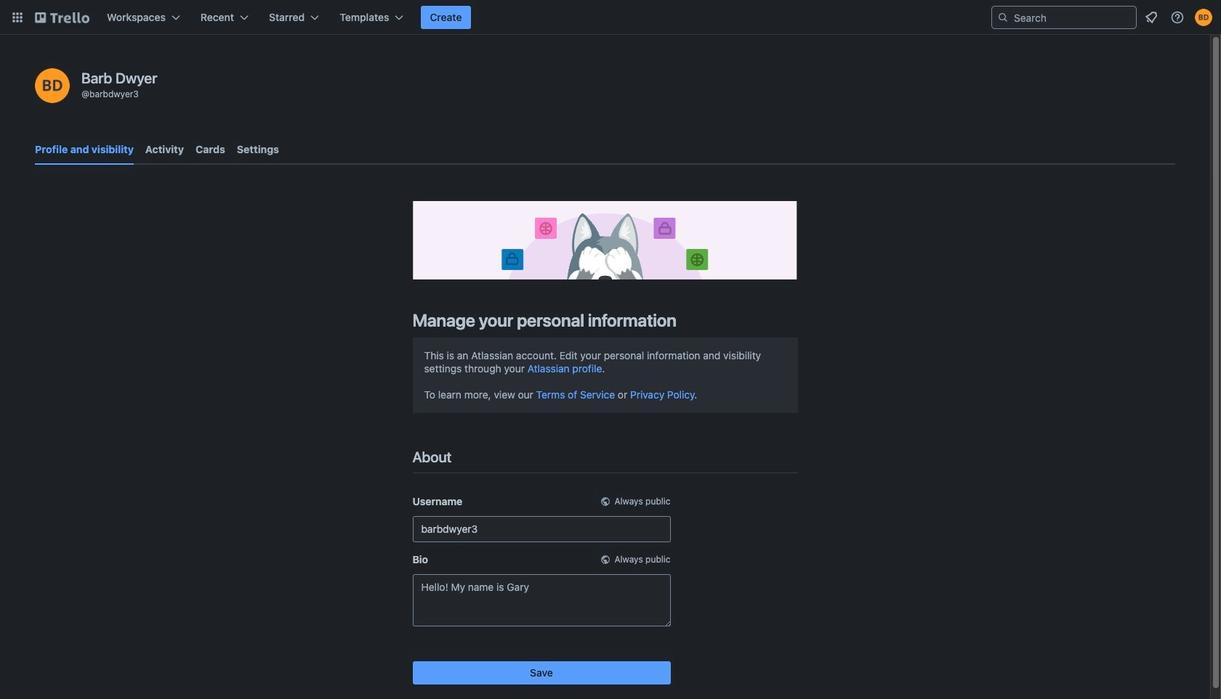 Task type: locate. For each thing, give the bounding box(es) containing it.
search image
[[997, 12, 1009, 23]]

switch to… image
[[10, 10, 25, 25]]

None text field
[[412, 517, 670, 543], [412, 575, 670, 627], [412, 517, 670, 543], [412, 575, 670, 627]]

open information menu image
[[1170, 10, 1185, 25]]

barb dwyer (barbdwyer3) image
[[35, 68, 70, 103]]

back to home image
[[35, 6, 89, 29]]

Search field
[[1009, 7, 1136, 28]]



Task type: vqa. For each thing, say whether or not it's contained in the screenshot.
leftmost Collapse list image
no



Task type: describe. For each thing, give the bounding box(es) containing it.
barb dwyer (barbdwyer3) image
[[1195, 9, 1212, 26]]

0 notifications image
[[1143, 9, 1160, 26]]

primary element
[[0, 0, 1221, 35]]



